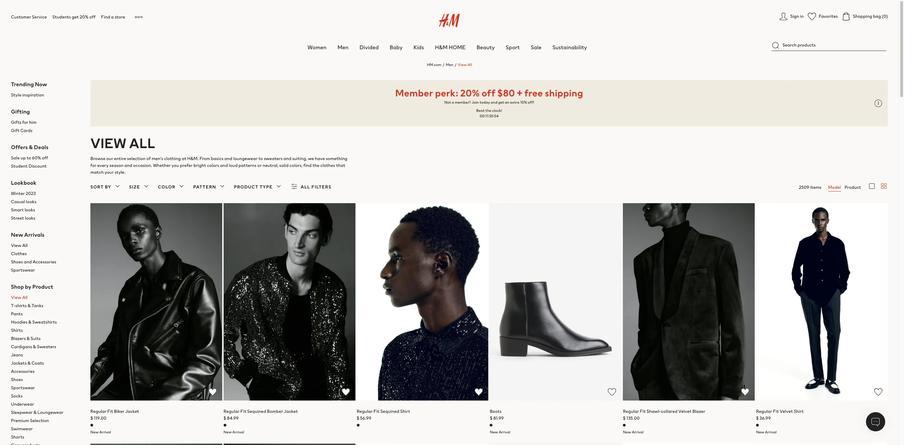 Task type: locate. For each thing, give the bounding box(es) containing it.
off inside the header.primary.navigation element
[[89, 14, 96, 20]]

baby
[[390, 43, 403, 51]]

new for regular fit shawl-collared velvet blazer $ 135.00
[[623, 430, 631, 435]]

a right not
[[452, 100, 454, 105]]

hoodies
[[11, 319, 27, 326]]

new arrival for $ 81.99
[[490, 430, 510, 435]]

and left loud
[[220, 162, 228, 169]]

regular fit jacquard-weave shirtmodel image
[[90, 444, 222, 446]]

member perk: 20% off $80 + free shipping not a member? join today and get an extra 10% off! beat the clock! 00:11:35:54
[[395, 86, 583, 119]]

sportswear link down accessories link
[[11, 384, 79, 392]]

$ left 135.00
[[623, 415, 625, 422]]

/
[[443, 62, 444, 67], [455, 62, 456, 67]]

fit inside regular fit shawl-collared velvet blazer $ 135.00
[[640, 409, 646, 415]]

1 sportswear link from the top
[[11, 266, 79, 275]]

$ left 84.99
[[224, 415, 226, 422]]

sale inside the header.primary.navigation element
[[531, 43, 541, 51]]

winter
[[11, 190, 25, 197]]

new arrival down 36.99
[[756, 430, 777, 435]]

velvet
[[678, 409, 691, 415], [780, 409, 793, 415]]

0 horizontal spatial to
[[27, 155, 31, 161]]

1 vertical spatial shoes
[[11, 377, 23, 383]]

sequined inside regular fit sequined bomber jacket $ 84.99
[[247, 409, 266, 415]]

and inside new arrivals view all clothes shoes and accessories sportswear
[[24, 259, 32, 265]]

view
[[458, 62, 467, 67], [11, 242, 21, 249], [11, 294, 21, 301]]

2 sportswear from the top
[[11, 385, 35, 391]]

1 vertical spatial men link
[[446, 62, 453, 67]]

arrival down 119.00
[[99, 430, 111, 435]]

1 horizontal spatial sale
[[531, 43, 541, 51]]

Search products search field
[[771, 40, 886, 51]]

premium selection link
[[11, 417, 79, 425]]

view all main content
[[0, 57, 899, 446]]

t-shirts & tanks link
[[11, 302, 79, 310]]

new arrival for $ 119.00
[[90, 430, 111, 435]]

off left find
[[89, 14, 96, 20]]

smart
[[11, 207, 24, 213]]

0 vertical spatial view
[[458, 62, 467, 67]]

boots
[[490, 409, 502, 415]]

looks right street
[[25, 215, 35, 222]]

new for boots $ 81.99
[[490, 430, 498, 435]]

customer service link
[[11, 14, 47, 20]]

by right 'shop' at the left of the page
[[25, 283, 31, 291]]

sale left the up
[[11, 155, 20, 161]]

regular up 56.99
[[357, 409, 373, 415]]

jacket right biker
[[125, 409, 139, 415]]

2 horizontal spatial product
[[845, 184, 861, 191]]

1 horizontal spatial off
[[89, 14, 96, 20]]

a inside member perk: 20% off $80 + free shipping not a member? join today and get an extra 10% off! beat the clock! 00:11:35:54
[[452, 100, 454, 105]]

regular fit sequined bomber jacketmodel image
[[224, 203, 355, 401]]

0 horizontal spatial sequined
[[247, 409, 266, 415]]

sweatshirts
[[32, 319, 57, 326]]

regular fit sheer shirtmodel image
[[224, 444, 355, 446]]

regular up 84.99
[[224, 409, 239, 415]]

1 $ from the left
[[90, 415, 93, 422]]

regular up 135.00
[[623, 409, 639, 415]]

cardigans & sweaters link
[[11, 343, 79, 351]]

sustainability link
[[552, 43, 587, 51]]

and up "clock!"
[[491, 100, 497, 105]]

off for perk:
[[482, 86, 495, 100]]

him
[[29, 119, 37, 126]]

new down 81.99
[[490, 430, 498, 435]]

get inside member perk: 20% off $80 + free shipping not a member? join today and get an extra 10% off! beat the clock! 00:11:35:54
[[498, 100, 504, 105]]

sale
[[531, 43, 541, 51], [11, 155, 20, 161]]

00:11:35:54
[[480, 113, 499, 119]]

1 vertical spatial for
[[90, 162, 96, 169]]

2 vertical spatial off
[[42, 155, 48, 161]]

free
[[524, 86, 543, 100]]

0 vertical spatial sportswear link
[[11, 266, 79, 275]]

1 velvet from the left
[[678, 409, 691, 415]]

fit for regular fit sequined bomber jacket $ 84.99
[[240, 409, 246, 415]]

discount
[[28, 163, 47, 169]]

sale right sport "link" on the top
[[531, 43, 541, 51]]

product inside dropdown button
[[234, 184, 258, 190]]

20% for perk:
[[460, 86, 480, 100]]

0 horizontal spatial product
[[32, 283, 53, 291]]

2 shirt from the left
[[794, 409, 804, 415]]

h&m
[[435, 43, 448, 51]]

0 vertical spatial off
[[89, 14, 96, 20]]

1 regular from the left
[[90, 409, 106, 415]]

1 shirt from the left
[[400, 409, 410, 415]]

regular fit biker jacketmodel image
[[90, 203, 222, 401]]

product type button
[[234, 182, 283, 192]]

new arrival down 81.99
[[490, 430, 510, 435]]

sport link
[[506, 43, 520, 51]]

0 vertical spatial for
[[22, 119, 28, 126]]

velvet inside regular fit velvet shirt $ 36.99
[[780, 409, 793, 415]]

$ left 81.99
[[490, 415, 492, 422]]

0 horizontal spatial off
[[42, 155, 48, 161]]

& up the selection
[[34, 410, 37, 416]]

style.
[[115, 169, 125, 176]]

pants
[[11, 311, 23, 317]]

0 vertical spatial accessories
[[33, 259, 56, 265]]

2 / from the left
[[455, 62, 456, 67]]

new down 119.00
[[90, 430, 99, 435]]

hoodies & sweatshirts link
[[11, 318, 79, 327]]

prefer
[[180, 162, 193, 169]]

and up loud
[[224, 155, 232, 162]]

get right students
[[72, 14, 79, 20]]

view all link down home
[[458, 62, 472, 67]]

1 horizontal spatial shirt
[[794, 409, 804, 415]]

selection
[[127, 155, 145, 162]]

2 regular from the left
[[224, 409, 239, 415]]

shoes and accessories link
[[11, 258, 79, 266]]

loud
[[229, 162, 238, 169]]

regular up 119.00
[[90, 409, 106, 415]]

1 vertical spatial sale
[[11, 155, 20, 161]]

jacket inside regular fit biker jacket $ 119.00
[[125, 409, 139, 415]]

by for shop
[[25, 283, 31, 291]]

men link right women
[[337, 43, 349, 51]]

coats
[[32, 360, 44, 367]]

6 $ from the left
[[756, 415, 759, 422]]

3 new arrival from the left
[[490, 430, 510, 435]]

fit for regular fit shawl-collared velvet blazer $ 135.00
[[640, 409, 646, 415]]

to
[[27, 155, 31, 161], [258, 155, 263, 162]]

& left deals
[[29, 143, 33, 151]]

0 horizontal spatial sale
[[11, 155, 20, 161]]

find
[[303, 162, 312, 169]]

0 horizontal spatial a
[[111, 14, 114, 20]]

2 velvet from the left
[[780, 409, 793, 415]]

a right find
[[111, 14, 114, 20]]

1 vertical spatial off
[[482, 86, 495, 100]]

0 horizontal spatial velvet
[[678, 409, 691, 415]]

get left an
[[498, 100, 504, 105]]

1 vertical spatial a
[[452, 100, 454, 105]]

0 vertical spatial by
[[105, 184, 111, 190]]

0 horizontal spatial men
[[337, 43, 349, 51]]

3 arrival from the left
[[499, 430, 510, 435]]

men right women
[[337, 43, 349, 51]]

favorites
[[819, 13, 838, 20]]

arrival down 36.99
[[765, 430, 777, 435]]

accessories
[[33, 259, 56, 265], [11, 368, 35, 375]]

1 horizontal spatial velvet
[[780, 409, 793, 415]]

1 horizontal spatial /
[[455, 62, 456, 67]]

4 fit from the left
[[640, 409, 646, 415]]

shoes down clothes
[[11, 259, 23, 265]]

5 arrival from the left
[[765, 430, 777, 435]]

colors,
[[289, 162, 303, 169]]

1 arrival from the left
[[99, 430, 111, 435]]

36.99
[[760, 415, 771, 422]]

3 fit from the left
[[374, 409, 379, 415]]

4 arrival from the left
[[632, 430, 644, 435]]

regular inside regular fit biker jacket $ 119.00
[[90, 409, 106, 415]]

$ inside regular fit shawl-collared velvet blazer $ 135.00
[[623, 415, 625, 422]]

all inside new arrivals view all clothes shoes and accessories sportswear
[[22, 242, 28, 249]]

regular fit velvet shirtmodel image
[[756, 203, 888, 401]]

jacket right bomber
[[284, 409, 298, 415]]

street looks link
[[11, 214, 79, 223]]

view all link up tanks
[[11, 294, 79, 302]]

10%
[[520, 100, 527, 105]]

all filters button
[[290, 182, 331, 192]]

patterns
[[239, 162, 256, 169]]

1 fit from the left
[[107, 409, 113, 415]]

street
[[11, 215, 24, 222]]

service
[[32, 14, 47, 20]]

product
[[234, 184, 258, 190], [845, 184, 861, 191], [32, 283, 53, 291]]

0 vertical spatial sale
[[531, 43, 541, 51]]

view down home
[[458, 62, 467, 67]]

shirts link
[[11, 327, 79, 335]]

for up match
[[90, 162, 96, 169]]

1 horizontal spatial the
[[485, 108, 491, 113]]

fit for regular fit sequined shirt $ 56.99
[[374, 409, 379, 415]]

extra
[[510, 100, 519, 105]]

2 jacket from the left
[[284, 409, 298, 415]]

the
[[485, 108, 491, 113], [312, 162, 319, 169]]

0 horizontal spatial the
[[312, 162, 319, 169]]

0 horizontal spatial for
[[22, 119, 28, 126]]

divided link
[[359, 43, 379, 51]]

arrival for $ 36.99
[[765, 430, 777, 435]]

view inside the shop by product view all t-shirts & tanks pants hoodies & sweatshirts shirts blazers & suits cardigans & sweaters jeans jackets & coats accessories shoes sportswear socks underwear sleepwear & loungewear premium selection swimwear shorts
[[11, 294, 21, 301]]

by
[[105, 184, 111, 190], [25, 283, 31, 291]]

2 vertical spatial view
[[11, 294, 21, 301]]

1 jacket from the left
[[125, 409, 139, 415]]

by inside the shop by product view all t-shirts & tanks pants hoodies & sweatshirts shirts blazers & suits cardigans & sweaters jeans jackets & coats accessories shoes sportswear socks underwear sleepwear & loungewear premium selection swimwear shorts
[[25, 283, 31, 291]]

0 vertical spatial sportswear
[[11, 267, 35, 274]]

from
[[200, 155, 210, 162]]

to inside offers & deals sale up to 60% off student discount
[[27, 155, 31, 161]]

2 vertical spatial looks
[[25, 215, 35, 222]]

jackets & coats link
[[11, 360, 79, 368]]

2 fit from the left
[[240, 409, 246, 415]]

1 vertical spatial the
[[312, 162, 319, 169]]

$ inside regular fit sequined shirt $ 56.99
[[357, 415, 359, 422]]

looks right smart
[[25, 207, 35, 213]]

hm.com link
[[427, 62, 441, 67]]

1 vertical spatial view
[[11, 242, 21, 249]]

$ left 56.99
[[357, 415, 359, 422]]

view up clothes
[[11, 242, 21, 249]]

regular for regular fit sequined shirt $ 56.99
[[357, 409, 373, 415]]

student discount link
[[11, 162, 79, 171]]

fit for regular fit velvet shirt $ 36.99
[[773, 409, 779, 415]]

arrival down 84.99
[[232, 430, 244, 435]]

shoes up socks on the bottom
[[11, 377, 23, 383]]

shirt inside regular fit sequined shirt $ 56.99
[[400, 409, 410, 415]]

offers
[[11, 143, 28, 151]]

2 arrival from the left
[[232, 430, 244, 435]]

20% for get
[[80, 14, 88, 20]]

sort by
[[90, 184, 111, 190]]

0 vertical spatial men
[[337, 43, 349, 51]]

1 shoes from the top
[[11, 259, 23, 265]]

regular inside regular fit sequined bomber jacket $ 84.99
[[224, 409, 239, 415]]

by right sort
[[105, 184, 111, 190]]

0 horizontal spatial /
[[443, 62, 444, 67]]

0 horizontal spatial get
[[72, 14, 79, 20]]

4 $ from the left
[[490, 415, 492, 422]]

0 vertical spatial the
[[485, 108, 491, 113]]

1 vertical spatial men
[[446, 62, 453, 67]]

5 regular from the left
[[756, 409, 772, 415]]

5 fit from the left
[[773, 409, 779, 415]]

arrival for $ 81.99
[[499, 430, 510, 435]]

$ left 119.00
[[90, 415, 93, 422]]

sign in
[[790, 13, 804, 20]]

2 shoes from the top
[[11, 377, 23, 383]]

offers & deals sale up to 60% off student discount
[[11, 143, 48, 169]]

fit inside regular fit velvet shirt $ 36.99
[[773, 409, 779, 415]]

20% inside the header.primary.navigation element
[[80, 14, 88, 20]]

fit
[[107, 409, 113, 415], [240, 409, 246, 415], [374, 409, 379, 415], [640, 409, 646, 415], [773, 409, 779, 415]]

off right join
[[482, 86, 495, 100]]

to inside view all browse our entire selection of men's clothing at h&m. from basics and loungewear to sweaters and suiting, we have something for every season and occasion. whether you prefer bright colors and loud patterns or neutral, solid colors, find the clothes that match your style.
[[258, 155, 263, 162]]

1 horizontal spatial to
[[258, 155, 263, 162]]

new down 36.99
[[756, 430, 764, 435]]

beauty link
[[477, 43, 495, 51]]

4 new arrival from the left
[[623, 430, 644, 435]]

jacket
[[125, 409, 139, 415], [284, 409, 298, 415]]

119.00
[[94, 415, 106, 422]]

view all link down arrivals
[[11, 242, 79, 250]]

biker
[[114, 409, 124, 415]]

2 new arrival from the left
[[224, 430, 244, 435]]

1 vertical spatial accessories
[[11, 368, 35, 375]]

20% left find
[[80, 14, 88, 20]]

2023
[[26, 190, 36, 197]]

at
[[182, 155, 186, 162]]

20% inside member perk: 20% off $80 + free shipping not a member? join today and get an extra 10% off! beat the clock! 00:11:35:54
[[460, 86, 480, 100]]

0 vertical spatial 20%
[[80, 14, 88, 20]]

color
[[158, 184, 175, 190]]

arrival down 135.00
[[632, 430, 644, 435]]

0 horizontal spatial men link
[[337, 43, 349, 51]]

product right model at the right top of the page
[[845, 184, 861, 191]]

today
[[480, 100, 490, 105]]

1 vertical spatial looks
[[25, 207, 35, 213]]

header.primary.navigation element
[[11, 5, 904, 51]]

1 vertical spatial 20%
[[460, 86, 480, 100]]

5 $ from the left
[[623, 415, 625, 422]]

off up student discount link
[[42, 155, 48, 161]]

clothes
[[11, 251, 27, 257]]

men link right hm.com link
[[446, 62, 453, 67]]

men link
[[337, 43, 349, 51], [446, 62, 453, 67]]

4 regular from the left
[[623, 409, 639, 415]]

member?
[[455, 100, 471, 105]]

/ right hm.com link
[[443, 62, 444, 67]]

new arrival down 84.99
[[224, 430, 244, 435]]

product up "t-shirts & tanks" link
[[32, 283, 53, 291]]

1 horizontal spatial product
[[234, 184, 258, 190]]

sportswear inside the shop by product view all t-shirts & tanks pants hoodies & sweatshirts shirts blazers & suits cardigans & sweaters jeans jackets & coats accessories shoes sportswear socks underwear sleepwear & loungewear premium selection swimwear shorts
[[11, 385, 35, 391]]

new inside new arrivals view all clothes shoes and accessories sportswear
[[11, 231, 23, 239]]

1 horizontal spatial for
[[90, 162, 96, 169]]

/ down home
[[455, 62, 456, 67]]

1 vertical spatial get
[[498, 100, 504, 105]]

the inside member perk: 20% off $80 + free shipping not a member? join today and get an extra 10% off! beat the clock! 00:11:35:54
[[485, 108, 491, 113]]

sportswear link down clothes link in the bottom of the page
[[11, 266, 79, 275]]

regular inside regular fit shawl-collared velvet blazer $ 135.00
[[623, 409, 639, 415]]

new down 84.99
[[224, 430, 232, 435]]

1 sportswear from the top
[[11, 267, 35, 274]]

looks down the 2023
[[26, 199, 36, 205]]

fit inside regular fit biker jacket $ 119.00
[[107, 409, 113, 415]]

0 horizontal spatial 20%
[[80, 14, 88, 20]]

fit for regular fit biker jacket $ 119.00
[[107, 409, 113, 415]]

3 $ from the left
[[357, 415, 359, 422]]

1 horizontal spatial 20%
[[460, 86, 480, 100]]

0 horizontal spatial jacket
[[125, 409, 139, 415]]

2 sequined from the left
[[380, 409, 399, 415]]

product left type
[[234, 184, 258, 190]]

for left him
[[22, 119, 28, 126]]

by inside dropdown button
[[105, 184, 111, 190]]

regular fit shawl-collared velvet blazermodel image
[[623, 203, 755, 401]]

5 new arrival from the left
[[756, 430, 777, 435]]

regular fit sequined shirtmodel image
[[357, 203, 488, 401]]

60%
[[32, 155, 41, 161]]

items
[[810, 184, 821, 191]]

1 horizontal spatial jacket
[[284, 409, 298, 415]]

1 horizontal spatial get
[[498, 100, 504, 105]]

accessories inside the shop by product view all t-shirts & tanks pants hoodies & sweatshirts shirts blazers & suits cardigans & sweaters jeans jackets & coats accessories shoes sportswear socks underwear sleepwear & loungewear premium selection swimwear shorts
[[11, 368, 35, 375]]

1 horizontal spatial a
[[452, 100, 454, 105]]

the down have in the top left of the page
[[312, 162, 319, 169]]

neutral,
[[263, 162, 278, 169]]

get inside the header.primary.navigation element
[[72, 14, 79, 20]]

0 horizontal spatial by
[[25, 283, 31, 291]]

sportswear up socks on the bottom
[[11, 385, 35, 391]]

sequined inside regular fit sequined shirt $ 56.99
[[380, 409, 399, 415]]

men right hm.com link
[[446, 62, 453, 67]]

1 horizontal spatial men link
[[446, 62, 453, 67]]

and inside member perk: 20% off $80 + free shipping not a member? join today and get an extra 10% off! beat the clock! 00:11:35:54
[[491, 100, 497, 105]]

shopping bag (0) link
[[842, 12, 888, 21]]

1 sequined from the left
[[247, 409, 266, 415]]

gift
[[11, 127, 19, 134]]

off inside member perk: 20% off $80 + free shipping not a member? join today and get an extra 10% off! beat the clock! 00:11:35:54
[[482, 86, 495, 100]]

2 $ from the left
[[224, 415, 226, 422]]

0 vertical spatial shoes
[[11, 259, 23, 265]]

regular for regular fit velvet shirt $ 36.99
[[756, 409, 772, 415]]

0 vertical spatial get
[[72, 14, 79, 20]]

and up solid
[[283, 155, 291, 162]]

0 horizontal spatial shirt
[[400, 409, 410, 415]]

to up or
[[258, 155, 263, 162]]

accessories down jackets
[[11, 368, 35, 375]]

new down street
[[11, 231, 23, 239]]

regular fit velvet shirt link
[[756, 409, 804, 415]]

off inside offers & deals sale up to 60% off student discount
[[42, 155, 48, 161]]

new for regular fit biker jacket $ 119.00
[[90, 430, 99, 435]]

$ left 36.99
[[756, 415, 759, 422]]

boots $ 81.99
[[490, 409, 504, 422]]

regular inside regular fit sequined shirt $ 56.99
[[357, 409, 373, 415]]

20% left today
[[460, 86, 480, 100]]

1 horizontal spatial men
[[446, 62, 453, 67]]

regular fit patterned lyocell shirtmodel image
[[357, 444, 488, 446]]

in
[[800, 13, 804, 20]]

arrival for $ 119.00
[[99, 430, 111, 435]]

regular fit sequined bomber jacket $ 84.99
[[224, 409, 298, 422]]

2 horizontal spatial off
[[482, 86, 495, 100]]

to right the up
[[27, 155, 31, 161]]

1 horizontal spatial by
[[105, 184, 111, 190]]

fit inside regular fit sequined shirt $ 56.99
[[374, 409, 379, 415]]

the right the beat
[[485, 108, 491, 113]]

and down selection
[[124, 162, 132, 169]]

& right hoodies
[[28, 319, 31, 326]]

regular up 36.99
[[756, 409, 772, 415]]

new down 135.00
[[623, 430, 631, 435]]

new arrival down 119.00
[[90, 430, 111, 435]]

not
[[444, 100, 451, 105]]

arrival down 81.99
[[499, 430, 510, 435]]

style inspiration link
[[11, 91, 79, 99]]

regular inside regular fit velvet shirt $ 36.99
[[756, 409, 772, 415]]

1 / from the left
[[443, 62, 444, 67]]

and down clothes
[[24, 259, 32, 265]]

jeans link
[[11, 351, 79, 360]]

1 horizontal spatial sequined
[[380, 409, 399, 415]]

new arrival down 135.00
[[623, 430, 644, 435]]

1 vertical spatial sportswear
[[11, 385, 35, 391]]

view up the t-
[[11, 294, 21, 301]]

sportswear down clothes
[[11, 267, 35, 274]]

1 vertical spatial sportswear link
[[11, 384, 79, 392]]

$80
[[497, 86, 515, 100]]

jacket inside regular fit sequined bomber jacket $ 84.99
[[284, 409, 298, 415]]

3 regular from the left
[[357, 409, 373, 415]]

every
[[97, 162, 108, 169]]

fit inside regular fit sequined bomber jacket $ 84.99
[[240, 409, 246, 415]]

arrival for $ 135.00
[[632, 430, 644, 435]]

1 new arrival from the left
[[90, 430, 111, 435]]

a
[[111, 14, 114, 20], [452, 100, 454, 105]]

1 vertical spatial view all link
[[11, 242, 79, 250]]

1 vertical spatial by
[[25, 283, 31, 291]]

sale up to 60% off link
[[11, 154, 79, 162]]

shirt inside regular fit velvet shirt $ 36.99
[[794, 409, 804, 415]]

regular fit sequined shirt $ 56.99
[[357, 409, 410, 422]]

size button
[[129, 182, 150, 192]]

new for regular fit velvet shirt $ 36.99
[[756, 430, 764, 435]]

accessories down clothes link in the bottom of the page
[[33, 259, 56, 265]]

new arrival for $ 36.99
[[756, 430, 777, 435]]



Task type: vqa. For each thing, say whether or not it's contained in the screenshot.
the rightmost Men
yes



Task type: describe. For each thing, give the bounding box(es) containing it.
hm.com
[[427, 62, 441, 67]]

colors
[[207, 162, 219, 169]]

product for product
[[845, 184, 861, 191]]

2 vertical spatial view all link
[[11, 294, 79, 302]]

underwear link
[[11, 401, 79, 409]]

swimwear
[[11, 426, 33, 432]]

new arrival for $ 135.00
[[623, 430, 644, 435]]

men inside the header.primary.navigation element
[[337, 43, 349, 51]]

for inside view all browse our entire selection of men's clothing at h&m. from basics and loungewear to sweaters and suiting, we have something for every season and occasion. whether you prefer bright colors and loud patterns or neutral, solid colors, find the clothes that match your style.
[[90, 162, 96, 169]]

new arrival for $ 84.99
[[224, 430, 244, 435]]

sequined for shirt
[[380, 409, 399, 415]]

velvet inside regular fit shawl-collared velvet blazer $ 135.00
[[678, 409, 691, 415]]

season
[[109, 162, 123, 169]]

you
[[172, 162, 179, 169]]

we
[[308, 155, 314, 162]]

join
[[472, 100, 479, 105]]

off for get
[[89, 14, 96, 20]]

men inside the view all main content
[[446, 62, 453, 67]]

all
[[129, 133, 155, 153]]

sale inside offers & deals sale up to 60% off student discount
[[11, 155, 20, 161]]

sleepwear
[[11, 410, 33, 416]]

sign
[[790, 13, 799, 20]]

your
[[105, 169, 114, 176]]

regular for regular fit shawl-collared velvet blazer $ 135.00
[[623, 409, 639, 415]]

0 vertical spatial view all link
[[458, 62, 472, 67]]

shoes inside the shop by product view all t-shirts & tanks pants hoodies & sweatshirts shirts blazers & suits cardigans & sweaters jeans jackets & coats accessories shoes sportswear socks underwear sleepwear & loungewear premium selection swimwear shorts
[[11, 377, 23, 383]]

$ inside boots $ 81.99
[[490, 415, 492, 422]]

slim fit suit pantsmodel image
[[756, 444, 888, 446]]

color button
[[158, 182, 186, 192]]

gift cards link
[[11, 127, 79, 135]]

shirts
[[15, 303, 27, 309]]

$ inside regular fit velvet shirt $ 36.99
[[756, 415, 759, 422]]

shoes inside new arrivals view all clothes shoes and accessories sportswear
[[11, 259, 23, 265]]

sweaters
[[264, 155, 283, 162]]

view inside new arrivals view all clothes shoes and accessories sportswear
[[11, 242, 21, 249]]

loafersmodel image
[[490, 444, 622, 446]]

kids
[[413, 43, 424, 51]]

& down suits
[[33, 344, 36, 350]]

new arrivals view all clothes shoes and accessories sportswear
[[11, 231, 56, 274]]

basics
[[211, 155, 224, 162]]

shirts
[[11, 327, 23, 334]]

product for product type
[[234, 184, 258, 190]]

for inside gifting gifts for him gift cards
[[22, 119, 28, 126]]

swimwear link
[[11, 425, 79, 434]]

view
[[90, 133, 126, 153]]

all inside the all filters dropdown button
[[301, 184, 310, 190]]

regular fit velvet shirt $ 36.99
[[756, 409, 804, 422]]

arrivals
[[24, 231, 44, 239]]

kids link
[[413, 43, 424, 51]]

students get 20% off link
[[52, 14, 96, 20]]

bomber
[[267, 409, 283, 415]]

& inside offers & deals sale up to 60% off student discount
[[29, 143, 33, 151]]

by for sort
[[105, 184, 111, 190]]

inspiration
[[22, 92, 44, 98]]

0 vertical spatial looks
[[26, 199, 36, 205]]

something
[[326, 155, 347, 162]]

customer service
[[11, 14, 47, 20]]

all filters
[[301, 184, 331, 190]]

shopping bag (0)
[[853, 13, 888, 20]]

students
[[52, 14, 71, 20]]

casual
[[11, 199, 25, 205]]

sort by button
[[90, 182, 122, 192]]

0 vertical spatial a
[[111, 14, 114, 20]]

& right shirts
[[28, 303, 31, 309]]

model
[[828, 184, 841, 191]]

filters
[[311, 184, 331, 190]]

favorites link
[[808, 12, 838, 21]]

$ inside regular fit sequined bomber jacket $ 84.99
[[224, 415, 226, 422]]

socks
[[11, 393, 23, 400]]

& left coats
[[28, 360, 31, 367]]

sportswear inside new arrivals view all clothes shoes and accessories sportswear
[[11, 267, 35, 274]]

84.99
[[227, 415, 239, 422]]

premium
[[11, 418, 29, 424]]

new for regular fit sequined bomber jacket $ 84.99
[[224, 430, 232, 435]]

shirt for regular fit velvet shirt $ 36.99
[[794, 409, 804, 415]]

or
[[257, 162, 262, 169]]

sequined for bomber
[[247, 409, 266, 415]]

divided
[[359, 43, 379, 51]]

jeans
[[11, 352, 23, 359]]

bright
[[193, 162, 206, 169]]

that
[[336, 162, 345, 169]]

h&m.
[[187, 155, 199, 162]]

regular fit velvet suit pantsmodel image
[[623, 444, 755, 446]]

all inside the shop by product view all t-shirts & tanks pants hoodies & sweatshirts shirts blazers & suits cardigans & sweaters jeans jackets & coats accessories shoes sportswear socks underwear sleepwear & loungewear premium selection swimwear shorts
[[22, 294, 28, 301]]

$ inside regular fit biker jacket $ 119.00
[[90, 415, 93, 422]]

style
[[11, 92, 21, 98]]

regular for regular fit sequined bomber jacket $ 84.99
[[224, 409, 239, 415]]

cardigans
[[11, 344, 32, 350]]

have
[[315, 155, 325, 162]]

sale link
[[531, 43, 541, 51]]

our
[[106, 155, 113, 162]]

hm.com / men / view all
[[427, 62, 472, 67]]

loungewear
[[233, 155, 258, 162]]

& left suits
[[27, 336, 30, 342]]

smart looks link
[[11, 206, 79, 214]]

h&m image
[[439, 14, 460, 27]]

arrival for $ 84.99
[[232, 430, 244, 435]]

regular for regular fit biker jacket $ 119.00
[[90, 409, 106, 415]]

trending
[[11, 80, 34, 88]]

entire
[[114, 155, 126, 162]]

(0)
[[882, 13, 888, 20]]

the inside view all browse our entire selection of men's clothing at h&m. from basics and loungewear to sweaters and suiting, we have something for every season and occasion. whether you prefer bright colors and loud patterns or neutral, solid colors, find the clothes that match your style.
[[312, 162, 319, 169]]

customer
[[11, 14, 31, 20]]

product type
[[234, 184, 273, 190]]

home
[[449, 43, 466, 51]]

find a store
[[101, 14, 125, 20]]

bootsmodel image
[[490, 203, 622, 401]]

shirt for regular fit sequined shirt $ 56.99
[[400, 409, 410, 415]]

student
[[11, 163, 28, 169]]

0 vertical spatial men link
[[337, 43, 349, 51]]

lookbook winter 2023 casual looks smart looks street looks
[[11, 179, 36, 222]]

suits
[[31, 336, 41, 342]]

baby link
[[390, 43, 403, 51]]

now
[[35, 80, 47, 88]]

gifting gifts for him gift cards
[[11, 108, 37, 134]]

shopping
[[853, 13, 872, 20]]

accessories inside new arrivals view all clothes shoes and accessories sportswear
[[33, 259, 56, 265]]

2509
[[799, 184, 809, 191]]

product inside the shop by product view all t-shirts & tanks pants hoodies & sweatshirts shirts blazers & suits cardigans & sweaters jeans jackets & coats accessories shoes sportswear socks underwear sleepwear & loungewear premium selection swimwear shorts
[[32, 283, 53, 291]]

lookbook
[[11, 179, 36, 187]]

2 sportswear link from the top
[[11, 384, 79, 392]]

sleepwear & loungewear link
[[11, 409, 79, 417]]

sweaters
[[37, 344, 56, 350]]

loungewear
[[37, 410, 63, 416]]

socks link
[[11, 392, 79, 401]]

tanks
[[32, 303, 43, 309]]

regular fit shawl-collared velvet blazer $ 135.00
[[623, 409, 705, 422]]

women
[[308, 43, 326, 51]]

blazers
[[11, 336, 26, 342]]



